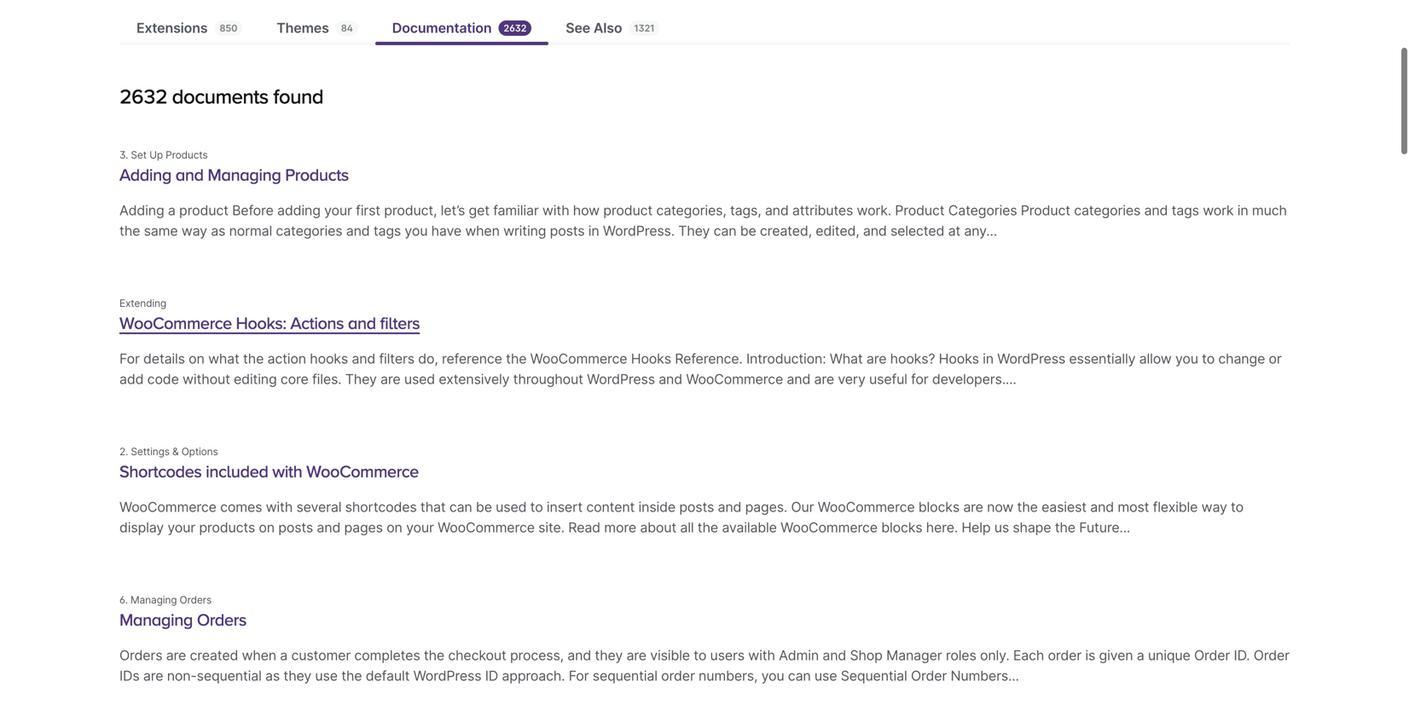 Task type: vqa. For each thing, say whether or not it's contained in the screenshot.


Task type: locate. For each thing, give the bounding box(es) containing it.
to up site.
[[531, 499, 543, 516]]

2.
[[119, 446, 128, 458]]

2632 left see
[[504, 23, 527, 34]]

0 horizontal spatial 2632
[[119, 85, 167, 108]]

2 horizontal spatial wordpress
[[998, 351, 1066, 367]]

you down product,
[[405, 223, 428, 239]]

woocommerce right the our
[[818, 499, 915, 516]]

0 horizontal spatial products
[[166, 149, 208, 161]]

2632 up set
[[119, 85, 167, 108]]

1 vertical spatial blocks
[[882, 520, 923, 536]]

you inside orders are created when a customer completes the checkout process, and they are visible to users with admin and shop manager roles only. each order is given a unique order id. order ids are non-sequential as they use the default wordpress id approach. for sequential order numbers, you can use sequential order numbers...
[[762, 668, 785, 685]]

1 horizontal spatial order
[[1254, 648, 1290, 664]]

2 adding from the top
[[119, 202, 164, 219]]

1 vertical spatial can
[[450, 499, 472, 516]]

woocommerce up display
[[119, 499, 217, 516]]

be inside "adding a product before adding your first product, let's get familiar with how product categories, tags, and attributes work. product categories product categories and tags work in much the same way as normal categories and tags you have when writing posts in wordpress. they can be created, edited, and selected at any..."
[[741, 223, 757, 239]]

product left categories
[[1021, 202, 1071, 219]]

use
[[315, 668, 338, 685]]

are right files. at the left
[[381, 371, 401, 388]]

0 horizontal spatial hooks
[[631, 351, 672, 367]]

2 vertical spatial in
[[983, 351, 994, 367]]

core
[[281, 371, 309, 388]]

1 horizontal spatial products
[[285, 165, 349, 184]]

for inside for details on what the action hooks and filters do, reference the woocommerce hooks reference. introduction: what are hooks? hooks in wordpress essentially allow you to change or add code without editing core files. they are used extensively throughout wordpress and woocommerce and are very useful for developers....
[[119, 351, 140, 367]]

1 horizontal spatial wordpress
[[587, 371, 655, 388]]

0 vertical spatial filters
[[380, 314, 420, 333]]

the right all
[[698, 520, 719, 536]]

order down visible
[[662, 668, 695, 685]]

with up the several
[[272, 462, 302, 481]]

created,
[[760, 223, 812, 239]]

with right comes
[[266, 499, 293, 516]]

in up developers....
[[983, 351, 994, 367]]

0 vertical spatial as
[[211, 223, 226, 239]]

also
[[594, 20, 623, 36]]

are
[[867, 351, 887, 367], [381, 371, 401, 388], [815, 371, 835, 388], [964, 499, 984, 516], [166, 648, 186, 664], [627, 648, 647, 664], [143, 668, 163, 685]]

order right id.
[[1254, 648, 1290, 664]]

used left insert
[[496, 499, 527, 516]]

and right "actions"
[[348, 314, 376, 333]]

and
[[176, 165, 204, 184], [765, 202, 789, 219], [1145, 202, 1169, 219], [346, 223, 370, 239], [864, 223, 887, 239], [348, 314, 376, 333], [352, 351, 376, 367], [659, 371, 683, 388], [787, 371, 811, 388], [718, 499, 742, 516], [1091, 499, 1115, 516], [317, 520, 341, 536], [568, 648, 592, 664], [823, 648, 847, 664]]

1 horizontal spatial they
[[679, 223, 710, 239]]

a inside "adding a product before adding your first product, let's get familiar with how product categories, tags, and attributes work. product categories product categories and tags work in much the same way as normal categories and tags you have when writing posts in wordpress. they can be created, edited, and selected at any..."
[[168, 202, 176, 219]]

1 horizontal spatial 2632
[[504, 23, 527, 34]]

order down manager
[[911, 668, 947, 685]]

in right work
[[1238, 202, 1249, 219]]

0 vertical spatial wordpress
[[998, 351, 1066, 367]]

1 vertical spatial you
[[1176, 351, 1199, 367]]

&
[[172, 446, 179, 458]]

available
[[722, 520, 777, 536]]

0 horizontal spatial tags
[[374, 223, 401, 239]]

0 horizontal spatial wordpress
[[414, 668, 482, 685]]

0 vertical spatial they
[[595, 648, 623, 664]]

details
[[143, 351, 185, 367]]

and down first
[[346, 223, 370, 239]]

1 vertical spatial products
[[285, 165, 349, 184]]

way right "same"
[[182, 223, 207, 239]]

shape
[[1013, 520, 1052, 536]]

can
[[714, 223, 737, 239], [450, 499, 472, 516], [788, 668, 811, 685]]

blocks left here.
[[882, 520, 923, 536]]

managing right 6.
[[131, 594, 177, 607]]

0 horizontal spatial in
[[589, 223, 600, 239]]

sequential down visible
[[593, 668, 658, 685]]

0 horizontal spatial on
[[189, 351, 205, 367]]

1 horizontal spatial way
[[1202, 499, 1228, 516]]

0 horizontal spatial way
[[182, 223, 207, 239]]

1 vertical spatial used
[[496, 499, 527, 516]]

hooks up developers....
[[939, 351, 980, 367]]

1 horizontal spatial order
[[1048, 648, 1082, 664]]

1 horizontal spatial be
[[741, 223, 757, 239]]

hooks
[[631, 351, 672, 367], [939, 351, 980, 367]]

on down comes
[[259, 520, 275, 536]]

1 horizontal spatial when
[[465, 223, 500, 239]]

shortcodes
[[345, 499, 417, 516]]

are up help at the right bottom of the page
[[964, 499, 984, 516]]

with inside "woocommerce comes with several shortcodes that can be used to insert content inside posts and pages. our woocommerce blocks are now the easiest and most flexible way to display your products on posts and pages on your woocommerce site. read more about all the available woocommerce blocks here. help us shape the future..."
[[266, 499, 293, 516]]

woocommerce down the reference.
[[686, 371, 784, 388]]

0 vertical spatial for
[[119, 351, 140, 367]]

use sequential
[[815, 668, 908, 685]]

way inside "woocommerce comes with several shortcodes that can be used to insert content inside posts and pages. our woocommerce blocks are now the easiest and most flexible way to display your products on posts and pages on your woocommerce site. read more about all the available woocommerce blocks here. help us shape the future..."
[[1202, 499, 1228, 516]]

tags,
[[730, 202, 762, 219]]

adding inside "adding a product before adding your first product, let's get familiar with how product categories, tags, and attributes work. product categories product categories and tags work in much the same way as normal categories and tags you have when writing posts in wordpress. they can be created, edited, and selected at any..."
[[119, 202, 164, 219]]

you inside for details on what the action hooks and filters do, reference the woocommerce hooks reference. introduction: what are hooks? hooks in wordpress essentially allow you to change or add code without editing core files. they are used extensively throughout wordpress and woocommerce and are very useful for developers....
[[1176, 351, 1199, 367]]

read
[[569, 520, 601, 536]]

when inside orders are created when a customer completes the checkout process, and they are visible to users with admin and shop manager roles only. each order is given a unique order id. order ids are non-sequential as they use the default wordpress id approach. for sequential order numbers, you can use sequential order numbers...
[[242, 648, 276, 664]]

tags down first
[[374, 223, 401, 239]]

0 horizontal spatial you
[[405, 223, 428, 239]]

and up "same"
[[176, 165, 204, 184]]

posts down the several
[[278, 520, 313, 536]]

introduction:
[[747, 351, 826, 367]]

documentation
[[392, 20, 492, 36]]

0 horizontal spatial order
[[911, 668, 947, 685]]

0 horizontal spatial product
[[896, 202, 945, 219]]

0 vertical spatial managing
[[208, 165, 281, 184]]

adding up "same"
[[119, 202, 164, 219]]

wordpress down checkout
[[414, 668, 482, 685]]

display
[[119, 520, 164, 536]]

0 vertical spatial in
[[1238, 202, 1249, 219]]

us
[[995, 520, 1010, 536]]

used down do,
[[404, 371, 435, 388]]

when down 'get'
[[465, 223, 500, 239]]

as left use
[[265, 668, 280, 685]]

approach.
[[502, 668, 565, 685]]

0 horizontal spatial as
[[211, 223, 226, 239]]

1 vertical spatial they
[[284, 668, 312, 685]]

the right use
[[342, 668, 362, 685]]

and left shop
[[823, 648, 847, 664]]

posts down how
[[550, 223, 585, 239]]

posts up all
[[680, 499, 714, 516]]

tags left work
[[1172, 202, 1200, 219]]

the inside for details on what the action hooks and filters do, reference the woocommerce hooks reference. introduction: what are hooks? hooks in wordpress essentially allow you to change or add code without editing core files. they are used extensively throughout wordpress and woocommerce and are very useful for developers....
[[506, 351, 527, 367]]

you inside "adding a product before adding your first product, let's get familiar with how product categories, tags, and attributes work. product categories product categories and tags work in much the same way as normal categories and tags you have when writing posts in wordpress. they can be created, edited, and selected at any..."
[[405, 223, 428, 239]]

2 product from the left
[[604, 202, 653, 219]]

filters left do,
[[379, 351, 415, 367]]

1 vertical spatial be
[[476, 499, 492, 516]]

wordpress
[[998, 351, 1066, 367], [587, 371, 655, 388], [414, 668, 482, 685]]

1 horizontal spatial tags
[[1172, 202, 1200, 219]]

1 horizontal spatial as
[[265, 668, 280, 685]]

84
[[341, 23, 353, 34]]

they left use
[[284, 668, 312, 685]]

2 horizontal spatial you
[[1176, 351, 1199, 367]]

on down shortcodes
[[387, 520, 403, 536]]

1 vertical spatial filters
[[379, 351, 415, 367]]

1 horizontal spatial product
[[604, 202, 653, 219]]

action
[[268, 351, 306, 367]]

users
[[710, 648, 745, 664]]

included
[[206, 462, 268, 481]]

as inside orders are created when a customer completes the checkout process, and they are visible to users with admin and shop manager roles only. each order is given a unique order id. order ids are non-sequential as they use the default wordpress id approach. for sequential order numbers, you can use sequential order numbers...
[[265, 668, 280, 685]]

for up add at bottom
[[119, 351, 140, 367]]

2632 for 2632
[[504, 23, 527, 34]]

they right files. at the left
[[345, 371, 377, 388]]

1 adding from the top
[[119, 165, 172, 184]]

0 vertical spatial posts
[[550, 223, 585, 239]]

1 vertical spatial 2632
[[119, 85, 167, 108]]

0 horizontal spatial they
[[345, 371, 377, 388]]

1 horizontal spatial for
[[569, 668, 589, 685]]

pages.
[[746, 499, 788, 516]]

managing down 6.
[[119, 611, 193, 630]]

0 horizontal spatial sequential
[[197, 668, 262, 685]]

to left change
[[1203, 351, 1215, 367]]

1 vertical spatial in
[[589, 223, 600, 239]]

product
[[179, 202, 229, 219], [604, 202, 653, 219]]

when inside "adding a product before adding your first product, let's get familiar with how product categories, tags, and attributes work. product categories product categories and tags work in much the same way as normal categories and tags you have when writing posts in wordpress. they can be created, edited, and selected at any..."
[[465, 223, 500, 239]]

2 vertical spatial wordpress
[[414, 668, 482, 685]]

1 horizontal spatial hooks
[[939, 351, 980, 367]]

1 vertical spatial they
[[345, 371, 377, 388]]

1 vertical spatial as
[[265, 668, 280, 685]]

with
[[272, 462, 302, 481], [266, 499, 293, 516], [749, 648, 776, 664]]

1 horizontal spatial used
[[496, 499, 527, 516]]

0 horizontal spatial a
[[168, 202, 176, 219]]

0 vertical spatial order
[[1254, 648, 1290, 664]]

attributes
[[793, 202, 854, 219]]

2 vertical spatial with
[[749, 648, 776, 664]]

1 horizontal spatial product
[[1021, 202, 1071, 219]]

a right given
[[1137, 648, 1145, 664]]

posts
[[550, 223, 585, 239], [680, 499, 714, 516], [278, 520, 313, 536]]

inside
[[639, 499, 676, 516]]

your down that
[[406, 520, 434, 536]]

found
[[273, 85, 324, 108]]

wordpress inside orders are created when a customer completes the checkout process, and they are visible to users with admin and shop manager roles only. each order is given a unique order id. order ids are non-sequential as they use the default wordpress id approach. for sequential order numbers, you can use sequential order numbers...
[[414, 668, 482, 685]]

0 vertical spatial used
[[404, 371, 435, 388]]

to inside for details on what the action hooks and filters do, reference the woocommerce hooks reference. introduction: what are hooks? hooks in wordpress essentially allow you to change or add code without editing core files. they are used extensively throughout wordpress and woocommerce and are very useful for developers....
[[1203, 351, 1215, 367]]

2 horizontal spatial on
[[387, 520, 403, 536]]

0 vertical spatial way
[[182, 223, 207, 239]]

how
[[573, 202, 600, 219]]

they
[[595, 648, 623, 664], [284, 668, 312, 685]]

1 horizontal spatial sequential
[[593, 668, 658, 685]]

customer
[[291, 648, 351, 664]]

what the
[[208, 351, 264, 367]]

up
[[149, 149, 163, 161]]

unique order
[[1149, 648, 1231, 664]]

be down tags,
[[741, 223, 757, 239]]

1 vertical spatial when
[[242, 648, 276, 664]]

2 sequential from the left
[[593, 668, 658, 685]]

hooks
[[310, 351, 348, 367]]

be right that
[[476, 499, 492, 516]]

2 vertical spatial can
[[788, 668, 811, 685]]

a
[[168, 202, 176, 219], [280, 648, 288, 664], [1137, 648, 1145, 664]]

with inside orders are created when a customer completes the checkout process, and they are visible to users with admin and shop manager roles only. each order is given a unique order id. order ids are non-sequential as they use the default wordpress id approach. for sequential order numbers, you can use sequential order numbers...
[[749, 648, 776, 664]]

code
[[147, 371, 179, 388]]

blocks up here.
[[919, 499, 960, 516]]

when right created
[[242, 648, 276, 664]]

filters
[[380, 314, 420, 333], [379, 351, 415, 367]]

the up the throughout
[[506, 351, 527, 367]]

wordpress up developers....
[[998, 351, 1066, 367]]

they down categories,
[[679, 223, 710, 239]]

1 vertical spatial posts
[[680, 499, 714, 516]]

extending woocommerce hooks: actions and filters
[[119, 297, 420, 333]]

and up future...
[[1091, 499, 1115, 516]]

product up wordpress.
[[604, 202, 653, 219]]

0 vertical spatial adding
[[119, 165, 172, 184]]

products up adding your
[[285, 165, 349, 184]]

help
[[962, 520, 991, 536]]

1 vertical spatial wordpress
[[587, 371, 655, 388]]

filters up do,
[[380, 314, 420, 333]]

posts inside "adding a product before adding your first product, let's get familiar with how product categories, tags, and attributes work. product categories product categories and tags work in much the same way as normal categories and tags you have when writing posts in wordpress. they can be created, edited, and selected at any..."
[[550, 223, 585, 239]]

numbers,
[[699, 668, 758, 685]]

with inside the 2. settings & options shortcodes included with woocommerce
[[272, 462, 302, 481]]

managing up before on the left top of the page
[[208, 165, 281, 184]]

0 vertical spatial you
[[405, 223, 428, 239]]

1 sequential from the left
[[197, 668, 262, 685]]

your right display
[[168, 520, 195, 536]]

0 horizontal spatial they
[[284, 668, 312, 685]]

order
[[1254, 648, 1290, 664], [911, 668, 947, 685]]

and inside 3. set up products adding and managing products
[[176, 165, 204, 184]]

or
[[1269, 351, 1282, 367]]

as right "same"
[[211, 223, 226, 239]]

they left visible
[[595, 648, 623, 664]]

developers....
[[933, 371, 1017, 388]]

with right users
[[749, 648, 776, 664]]

used inside "woocommerce comes with several shortcodes that can be used to insert content inside posts and pages. our woocommerce blocks are now the easiest and most flexible way to display your products on posts and pages on your woocommerce site. read more about all the available woocommerce blocks here. help us shape the future..."
[[496, 499, 527, 516]]

add
[[119, 371, 144, 388]]

0 horizontal spatial be
[[476, 499, 492, 516]]

and up the created,
[[765, 202, 789, 219]]

are inside "woocommerce comes with several shortcodes that can be used to insert content inside posts and pages. our woocommerce blocks are now the easiest and most flexible way to display your products on posts and pages on your woocommerce site. read more about all the available woocommerce blocks here. help us shape the future..."
[[964, 499, 984, 516]]

can down admin
[[788, 668, 811, 685]]

woocommerce up shortcodes
[[306, 462, 419, 481]]

you down admin
[[762, 668, 785, 685]]

a up "same"
[[168, 202, 176, 219]]

way
[[182, 223, 207, 239], [1202, 499, 1228, 516]]

1 product from the left
[[896, 202, 945, 219]]

2 vertical spatial orders
[[119, 648, 162, 664]]

0 vertical spatial be
[[741, 223, 757, 239]]

can inside "woocommerce comes with several shortcodes that can be used to insert content inside posts and pages. our woocommerce blocks are now the easiest and most flexible way to display your products on posts and pages on your woocommerce site. read more about all the available woocommerce blocks here. help us shape the future..."
[[450, 499, 472, 516]]

0 vertical spatial tags
[[1172, 202, 1200, 219]]

0 vertical spatial blocks
[[919, 499, 960, 516]]

1 vertical spatial order
[[662, 668, 695, 685]]

3. set up products adding and managing products
[[119, 149, 349, 184]]

in down how
[[589, 223, 600, 239]]

1 horizontal spatial in
[[983, 351, 994, 367]]

let's
[[441, 202, 465, 219]]

0 vertical spatial can
[[714, 223, 737, 239]]

2632 documents found
[[119, 85, 324, 108]]

for right approach.
[[569, 668, 589, 685]]

a left customer
[[280, 648, 288, 664]]

1 horizontal spatial can
[[714, 223, 737, 239]]

0 horizontal spatial for
[[119, 351, 140, 367]]

1 vertical spatial with
[[266, 499, 293, 516]]

given
[[1100, 648, 1134, 664]]

edited,
[[816, 223, 860, 239]]

0 horizontal spatial your
[[168, 520, 195, 536]]

are right 'ids'
[[143, 668, 163, 685]]

tags
[[1172, 202, 1200, 219], [374, 223, 401, 239]]

to left users
[[694, 648, 707, 664]]

wordpress.
[[603, 223, 675, 239]]

1 vertical spatial orders
[[197, 611, 247, 630]]

selected at
[[891, 223, 961, 239]]

1 horizontal spatial posts
[[550, 223, 585, 239]]

on up without
[[189, 351, 205, 367]]

product
[[896, 202, 945, 219], [1021, 202, 1071, 219]]

used inside for details on what the action hooks and filters do, reference the woocommerce hooks reference. introduction: what are hooks? hooks in wordpress essentially allow you to change or add code without editing core files. they are used extensively throughout wordpress and woocommerce and are very useful for developers....
[[404, 371, 435, 388]]

orders
[[180, 594, 212, 607], [197, 611, 247, 630], [119, 648, 162, 664]]

when
[[465, 223, 500, 239], [242, 648, 276, 664]]

0 vertical spatial with
[[272, 462, 302, 481]]

1 horizontal spatial you
[[762, 668, 785, 685]]

0 horizontal spatial posts
[[278, 520, 313, 536]]

products right up
[[166, 149, 208, 161]]

woocommerce down that
[[438, 520, 535, 536]]

order left "is"
[[1048, 648, 1082, 664]]

0 horizontal spatial can
[[450, 499, 472, 516]]

0 horizontal spatial when
[[242, 648, 276, 664]]

1 vertical spatial way
[[1202, 499, 1228, 516]]

set
[[131, 149, 147, 161]]

adding down set
[[119, 165, 172, 184]]

get
[[469, 202, 490, 219]]

way inside "adding a product before adding your first product, let's get familiar with how product categories, tags, and attributes work. product categories product categories and tags work in much the same way as normal categories and tags you have when writing posts in wordpress. they can be created, edited, and selected at any..."
[[182, 223, 207, 239]]

filters inside extending woocommerce hooks: actions and filters
[[380, 314, 420, 333]]

1 product from the left
[[179, 202, 229, 219]]

product left before on the left top of the page
[[179, 202, 229, 219]]

0 vertical spatial order
[[1048, 648, 1082, 664]]

850
[[220, 23, 237, 34]]

1 vertical spatial adding
[[119, 202, 164, 219]]

0 vertical spatial they
[[679, 223, 710, 239]]

1 horizontal spatial your
[[406, 520, 434, 536]]

2 vertical spatial posts
[[278, 520, 313, 536]]

the left "same"
[[119, 223, 140, 239]]

6. managing orders managing orders
[[119, 594, 247, 630]]

woocommerce up details
[[119, 314, 232, 333]]

sequential down created
[[197, 668, 262, 685]]

be
[[741, 223, 757, 239], [476, 499, 492, 516]]

2 vertical spatial you
[[762, 668, 785, 685]]

you right allow
[[1176, 351, 1199, 367]]

product up selected at
[[896, 202, 945, 219]]

and down introduction:
[[787, 371, 811, 388]]



Task type: describe. For each thing, give the bounding box(es) containing it.
any...
[[965, 223, 998, 239]]

as inside "adding a product before adding your first product, let's get familiar with how product categories, tags, and attributes work. product categories product categories and tags work in much the same way as normal categories and tags you have when writing posts in wordpress. they can be created, edited, and selected at any..."
[[211, 223, 226, 239]]

are up non-
[[166, 648, 186, 664]]

easiest
[[1042, 499, 1087, 516]]

our
[[792, 499, 814, 516]]

about
[[640, 520, 677, 536]]

options
[[182, 446, 218, 458]]

throughout
[[513, 371, 584, 388]]

do,
[[418, 351, 438, 367]]

1 horizontal spatial on
[[259, 520, 275, 536]]

first
[[356, 202, 381, 219]]

actions
[[291, 314, 344, 333]]

filters inside for details on what the action hooks and filters do, reference the woocommerce hooks reference. introduction: what are hooks? hooks in wordpress essentially allow you to change or add code without editing core files. they are used extensively throughout wordpress and woocommerce and are very useful for developers....
[[379, 351, 415, 367]]

2 vertical spatial managing
[[119, 611, 193, 630]]

and inside extending woocommerce hooks: actions and filters
[[348, 314, 376, 333]]

2 hooks from the left
[[939, 351, 980, 367]]

managing inside 3. set up products adding and managing products
[[208, 165, 281, 184]]

essentially
[[1070, 351, 1136, 367]]

adding your
[[277, 202, 352, 219]]

2 your from the left
[[406, 520, 434, 536]]

created
[[190, 648, 238, 664]]

for details on what the action hooks and filters do, reference the woocommerce hooks reference. introduction: what are hooks? hooks in wordpress essentially allow you to change or add code without editing core files. they are used extensively throughout wordpress and woocommerce and are very useful for developers....
[[119, 351, 1282, 388]]

2 horizontal spatial in
[[1238, 202, 1249, 219]]

useful
[[870, 371, 908, 388]]

and right process,
[[568, 648, 592, 664]]

can inside "adding a product before adding your first product, let's get familiar with how product categories, tags, and attributes work. product categories product categories and tags work in much the same way as normal categories and tags you have when writing posts in wordpress. they can be created, edited, and selected at any..."
[[714, 223, 737, 239]]

are up useful
[[867, 351, 887, 367]]

shortcodes
[[119, 462, 202, 481]]

manager
[[887, 648, 943, 664]]

before
[[232, 202, 274, 219]]

on inside for details on what the action hooks and filters do, reference the woocommerce hooks reference. introduction: what are hooks? hooks in wordpress essentially allow you to change or add code without editing core files. they are used extensively throughout wordpress and woocommerce and are very useful for developers....
[[189, 351, 205, 367]]

2. settings & options shortcodes included with woocommerce
[[119, 446, 419, 481]]

editing
[[234, 371, 277, 388]]

id.
[[1234, 648, 1251, 664]]

to inside orders are created when a customer completes the checkout process, and they are visible to users with admin and shop manager roles only. each order is given a unique order id. order ids are non-sequential as they use the default wordpress id approach. for sequential order numbers, you can use sequential order numbers...
[[694, 648, 707, 664]]

insert
[[547, 499, 583, 516]]

2 product from the left
[[1021, 202, 1071, 219]]

6.
[[119, 594, 128, 607]]

that
[[421, 499, 446, 516]]

familiar with
[[493, 202, 570, 219]]

for
[[912, 371, 929, 388]]

completes
[[355, 648, 420, 664]]

adding inside 3. set up products adding and managing products
[[119, 165, 172, 184]]

and right categories
[[1145, 202, 1169, 219]]

see also
[[566, 20, 623, 36]]

1 horizontal spatial they
[[595, 648, 623, 664]]

orders inside orders are created when a customer completes the checkout process, and they are visible to users with admin and shop manager roles only. each order is given a unique order id. order ids are non-sequential as they use the default wordpress id approach. for sequential order numbers, you can use sequential order numbers...
[[119, 648, 162, 664]]

the up shape
[[1018, 499, 1038, 516]]

categories,
[[657, 202, 727, 219]]

and right hooks
[[352, 351, 376, 367]]

0 vertical spatial products
[[166, 149, 208, 161]]

and down the several
[[317, 520, 341, 536]]

all
[[681, 520, 694, 536]]

work
[[1203, 202, 1234, 219]]

several
[[297, 499, 342, 516]]

2 horizontal spatial posts
[[680, 499, 714, 516]]

work.
[[857, 202, 892, 219]]

default
[[366, 668, 410, 685]]

to right the flexible
[[1232, 499, 1244, 516]]

in inside for details on what the action hooks and filters do, reference the woocommerce hooks reference. introduction: what are hooks? hooks in wordpress essentially allow you to change or add code without editing core files. they are used extensively throughout wordpress and woocommerce and are very useful for developers....
[[983, 351, 994, 367]]

ids
[[119, 668, 140, 685]]

product,
[[384, 202, 437, 219]]

change
[[1219, 351, 1266, 367]]

future...
[[1080, 520, 1131, 536]]

1 vertical spatial managing
[[131, 594, 177, 607]]

non-
[[167, 668, 197, 685]]

only.
[[981, 648, 1010, 664]]

more
[[604, 520, 637, 536]]

0 horizontal spatial order
[[662, 668, 695, 685]]

themes
[[277, 20, 329, 36]]

they inside for details on what the action hooks and filters do, reference the woocommerce hooks reference. introduction: what are hooks? hooks in wordpress essentially allow you to change or add code without editing core files. they are used extensively throughout wordpress and woocommerce and are very useful for developers....
[[345, 371, 377, 388]]

here.
[[927, 520, 958, 536]]

the inside "adding a product before adding your first product, let's get familiar with how product categories, tags, and attributes work. product categories product categories and tags work in much the same way as normal categories and tags you have when writing posts in wordpress. they can be created, edited, and selected at any..."
[[119, 223, 140, 239]]

comes
[[220, 499, 262, 516]]

1 horizontal spatial a
[[280, 648, 288, 664]]

3.
[[119, 149, 128, 161]]

hooks:
[[236, 314, 286, 333]]

be inside "woocommerce comes with several shortcodes that can be used to insert content inside posts and pages. our woocommerce blocks are now the easiest and most flexible way to display your products on posts and pages on your woocommerce site. read more about all the available woocommerce blocks here. help us shape the future..."
[[476, 499, 492, 516]]

is
[[1086, 648, 1096, 664]]

numbers...
[[951, 668, 1020, 685]]

documents
[[172, 85, 269, 108]]

they inside "adding a product before adding your first product, let's get familiar with how product categories, tags, and attributes work. product categories product categories and tags work in much the same way as normal categories and tags you have when writing posts in wordpress. they can be created, edited, and selected at any..."
[[679, 223, 710, 239]]

extensively
[[439, 371, 510, 388]]

pages
[[344, 520, 383, 536]]

for inside orders are created when a customer completes the checkout process, and they are visible to users with admin and shop manager roles only. each order is given a unique order id. order ids are non-sequential as they use the default wordpress id approach. for sequential order numbers, you can use sequential order numbers...
[[569, 668, 589, 685]]

reference.
[[675, 351, 743, 367]]

2632 for 2632 documents found
[[119, 85, 167, 108]]

0 vertical spatial orders
[[180, 594, 212, 607]]

1 vertical spatial order
[[911, 668, 947, 685]]

1 your from the left
[[168, 520, 195, 536]]

id
[[485, 668, 498, 685]]

woocommerce comes with several shortcodes that can be used to insert content inside posts and pages. our woocommerce blocks are now the easiest and most flexible way to display your products on posts and pages on your woocommerce site. read more about all the available woocommerce blocks here. help us shape the future...
[[119, 499, 1244, 536]]

site.
[[539, 520, 565, 536]]

allow
[[1140, 351, 1172, 367]]

normal categories
[[229, 223, 343, 239]]

admin
[[779, 648, 819, 664]]

the left checkout
[[424, 648, 445, 664]]

2 horizontal spatial a
[[1137, 648, 1145, 664]]

categories
[[949, 202, 1018, 219]]

process,
[[510, 648, 564, 664]]

flexible
[[1153, 499, 1198, 516]]

woocommerce up the throughout
[[531, 351, 628, 367]]

woocommerce inside the 2. settings & options shortcodes included with woocommerce
[[306, 462, 419, 481]]

woocommerce inside extending woocommerce hooks: actions and filters
[[119, 314, 232, 333]]

without
[[183, 371, 230, 388]]

content
[[587, 499, 635, 516]]

1 hooks from the left
[[631, 351, 672, 367]]

very
[[838, 371, 866, 388]]

and down the reference.
[[659, 371, 683, 388]]

woocommerce down the our
[[781, 520, 878, 536]]

the down the easiest
[[1055, 520, 1076, 536]]

and up available
[[718, 499, 742, 516]]

settings
[[131, 446, 170, 458]]

writing
[[504, 223, 546, 239]]

most
[[1118, 499, 1150, 516]]

and down work.
[[864, 223, 887, 239]]

shop
[[850, 648, 883, 664]]

reference
[[442, 351, 502, 367]]

are left visible
[[627, 648, 647, 664]]

each
[[1014, 648, 1045, 664]]

adding a product before adding your first product, let's get familiar with how product categories, tags, and attributes work. product categories product categories and tags work in much the same way as normal categories and tags you have when writing posts in wordpress. they can be created, edited, and selected at any...
[[119, 202, 1288, 239]]

are left very
[[815, 371, 835, 388]]

categories
[[1075, 202, 1141, 219]]

can inside orders are created when a customer completes the checkout process, and they are visible to users with admin and shop manager roles only. each order is given a unique order id. order ids are non-sequential as they use the default wordpress id approach. for sequential order numbers, you can use sequential order numbers...
[[788, 668, 811, 685]]

much
[[1253, 202, 1288, 219]]



